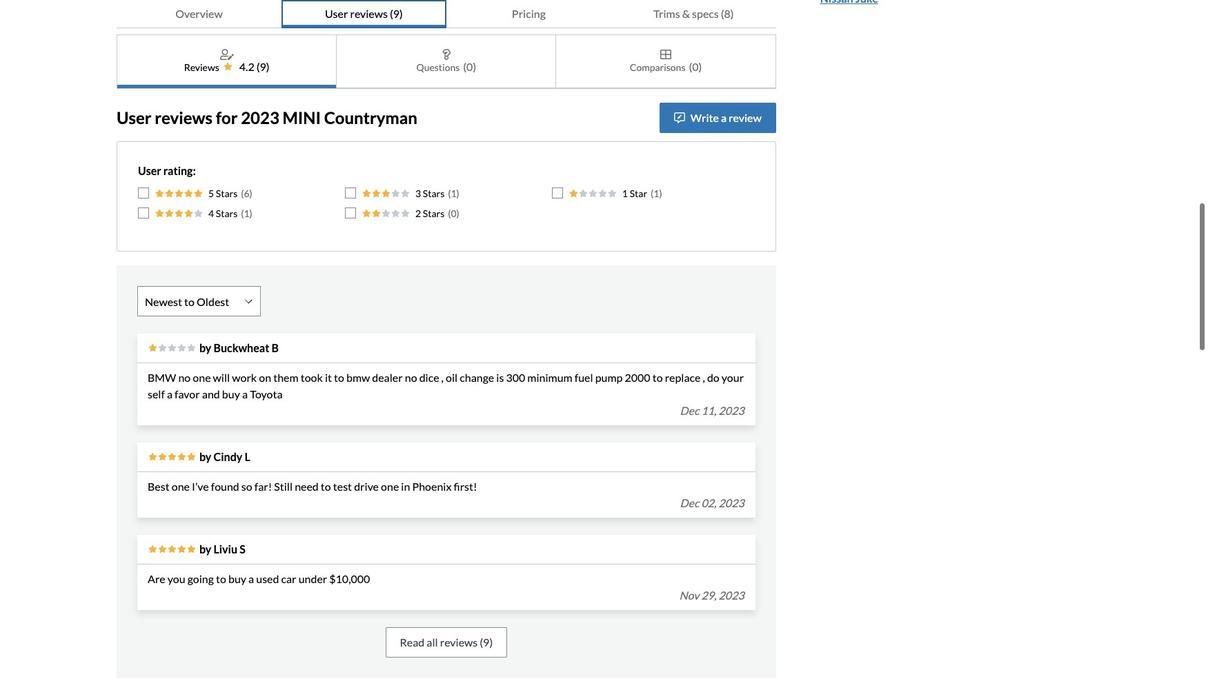 Task type: vqa. For each thing, say whether or not it's contained in the screenshot.
right (9)
yes



Task type: describe. For each thing, give the bounding box(es) containing it.
write
[[690, 111, 719, 124]]

to inside are you going to buy a used car under $10,000 nov 29, 2023
[[216, 573, 226, 586]]

specs
[[692, 7, 719, 20]]

user reviews (9)
[[325, 7, 403, 20]]

minimum
[[527, 371, 573, 384]]

a inside are you going to buy a used car under $10,000 nov 29, 2023
[[248, 573, 254, 586]]

2 , from the left
[[703, 371, 705, 384]]

dealer
[[372, 371, 403, 384]]

trims & specs (8)
[[653, 7, 734, 20]]

1 no from the left
[[178, 371, 191, 384]]

used
[[256, 573, 279, 586]]

self
[[148, 388, 165, 401]]

review
[[729, 111, 762, 124]]

(9) inside tab
[[390, 7, 403, 20]]

( for 3 stars
[[448, 188, 451, 199]]

so
[[241, 480, 252, 493]]

b
[[271, 342, 279, 355]]

favor
[[175, 388, 200, 401]]

1 star ( 1 )
[[622, 188, 662, 199]]

2023 inside best one i've found so far! still need to test drive one in phoenix first! dec 02, 2023
[[719, 497, 744, 510]]

user for user rating:
[[138, 164, 161, 177]]

overview tab
[[117, 0, 281, 28]]

2
[[415, 208, 421, 219]]

reviews for for
[[155, 107, 213, 127]]

2 horizontal spatial one
[[381, 480, 399, 493]]

comparisons (0)
[[630, 60, 702, 73]]

test
[[333, 480, 352, 493]]

are
[[148, 573, 165, 586]]

stars for 2 stars
[[423, 208, 445, 219]]

bmw no one will work on them took it to bmw dealer no dice , oil change is 300 minimum  fuel pump 2000 to replace  , do your self a favor and buy a toyota dec 11, 2023
[[148, 371, 744, 417]]

pricing tab
[[446, 0, 611, 28]]

i've
[[192, 480, 209, 493]]

2023 inside are you going to buy a used car under $10,000 nov 29, 2023
[[719, 589, 744, 602]]

0 horizontal spatial one
[[172, 480, 190, 493]]

tab list containing overview
[[117, 0, 776, 28]]

2023 right for
[[241, 107, 279, 127]]

( for 2 stars
[[448, 208, 451, 219]]

dice
[[419, 371, 439, 384]]

phoenix
[[412, 480, 452, 493]]

on
[[259, 371, 271, 384]]

2 no from the left
[[405, 371, 417, 384]]

stars for 4 stars
[[216, 208, 238, 219]]

1 left star
[[622, 188, 628, 199]]

is
[[496, 371, 504, 384]]

toyota
[[250, 388, 283, 401]]

reviews count element
[[256, 59, 269, 75]]

do
[[707, 371, 720, 384]]

nov
[[679, 589, 699, 602]]

) for 2 stars ( 0 )
[[456, 208, 459, 219]]

still
[[274, 480, 293, 493]]

and
[[202, 388, 220, 401]]

them
[[273, 371, 298, 384]]

3
[[415, 188, 421, 199]]

liviu
[[214, 543, 237, 556]]

by for by cindy l
[[199, 451, 211, 464]]

questions count element
[[463, 59, 476, 75]]

by buckwheat b
[[199, 342, 279, 355]]

(8)
[[721, 7, 734, 20]]

tab list containing 4.2
[[117, 35, 776, 89]]

going
[[187, 573, 214, 586]]

5 stars ( 6 )
[[208, 188, 252, 199]]

write a review button
[[659, 103, 776, 133]]

rating:
[[163, 164, 196, 177]]

29,
[[701, 589, 717, 602]]

oil
[[446, 371, 458, 384]]

in
[[401, 480, 410, 493]]

(0) for questions (0)
[[463, 60, 476, 73]]

star
[[630, 188, 647, 199]]

2000
[[625, 371, 650, 384]]

overview
[[175, 7, 223, 20]]

need
[[295, 480, 319, 493]]

2023 inside bmw no one will work on them took it to bmw dealer no dice , oil change is 300 minimum  fuel pump 2000 to replace  , do your self a favor and buy a toyota dec 11, 2023
[[719, 404, 744, 417]]

1 for 1 star ( 1 )
[[654, 188, 659, 199]]

a down the "work"
[[242, 388, 248, 401]]

th large image
[[660, 49, 671, 60]]

under
[[299, 573, 327, 586]]

your
[[722, 371, 744, 384]]

l
[[245, 451, 250, 464]]

are you going to buy a used car under $10,000 nov 29, 2023
[[148, 573, 744, 602]]

questions (0)
[[416, 60, 476, 73]]

02,
[[701, 497, 717, 510]]

a inside button
[[721, 111, 727, 124]]

dec inside bmw no one will work on them took it to bmw dealer no dice , oil change is 300 minimum  fuel pump 2000 to replace  , do your self a favor and buy a toyota dec 11, 2023
[[680, 404, 699, 417]]

by for by liviu s
[[199, 543, 211, 556]]

user for user reviews for 2023 mini countryman
[[117, 107, 152, 127]]

fuel
[[575, 371, 593, 384]]

to inside best one i've found so far! still need to test drive one in phoenix first! dec 02, 2023
[[321, 480, 331, 493]]

) for 5 stars ( 6 )
[[250, 188, 252, 199]]

user reviews (9) tab
[[281, 0, 446, 28]]

pump
[[595, 371, 623, 384]]

buckwheat
[[214, 342, 269, 355]]

trims
[[653, 7, 680, 20]]

user for user reviews (9)
[[325, 7, 348, 20]]



Task type: locate. For each thing, give the bounding box(es) containing it.
to left test
[[321, 480, 331, 493]]

2 vertical spatial by
[[199, 543, 211, 556]]

by for by buckwheat b
[[199, 342, 211, 355]]

one left in
[[381, 480, 399, 493]]

0 vertical spatial (9)
[[390, 7, 403, 20]]

) down 3 stars ( 1 )
[[456, 208, 459, 219]]

buy
[[222, 388, 240, 401], [228, 573, 246, 586]]

change
[[460, 371, 494, 384]]

0 horizontal spatial (0)
[[463, 60, 476, 73]]

to
[[334, 371, 344, 384], [653, 371, 663, 384], [321, 480, 331, 493], [216, 573, 226, 586]]

1 up 0
[[451, 188, 456, 199]]

1 horizontal spatial reviews
[[350, 7, 388, 20]]

&
[[682, 7, 690, 20]]

cindy
[[214, 451, 242, 464]]

2 horizontal spatial reviews
[[440, 636, 478, 649]]

(0) right question icon
[[463, 60, 476, 73]]

to right going
[[216, 573, 226, 586]]

1 vertical spatial tab list
[[117, 35, 776, 89]]

2 vertical spatial user
[[138, 164, 161, 177]]

one left i've
[[172, 480, 190, 493]]

1 horizontal spatial (9)
[[390, 7, 403, 20]]

) for 1 star ( 1 )
[[659, 188, 662, 199]]

stars for 5 stars
[[216, 188, 238, 199]]

1 dec from the top
[[680, 404, 699, 417]]

0 vertical spatial by
[[199, 342, 211, 355]]

read all reviews (9) button
[[385, 628, 507, 658]]

comparisons
[[630, 61, 686, 73]]

0 vertical spatial dec
[[680, 404, 699, 417]]

mini
[[283, 107, 321, 127]]

a right write
[[721, 111, 727, 124]]

2 tab list from the top
[[117, 35, 776, 89]]

1 down "6"
[[244, 208, 250, 219]]

reviews
[[350, 7, 388, 20], [155, 107, 213, 127], [440, 636, 478, 649]]

by liviu s
[[199, 543, 245, 556]]

stars right 3
[[423, 188, 445, 199]]

) down "6"
[[250, 208, 252, 219]]

stars right 5
[[216, 188, 238, 199]]

1
[[451, 188, 456, 199], [622, 188, 628, 199], [654, 188, 659, 199], [244, 208, 250, 219]]

by left liviu at the bottom left
[[199, 543, 211, 556]]

found
[[211, 480, 239, 493]]

, left oil
[[441, 371, 444, 384]]

1 for 4 stars ( 1 )
[[244, 208, 250, 219]]

countryman
[[324, 107, 417, 127]]

by cindy l
[[199, 451, 250, 464]]

) right star
[[659, 188, 662, 199]]

( up 0
[[448, 188, 451, 199]]

1 vertical spatial dec
[[680, 497, 699, 510]]

replace
[[665, 371, 701, 384]]

) for 4 stars ( 1 )
[[250, 208, 252, 219]]

1 vertical spatial buy
[[228, 573, 246, 586]]

1 horizontal spatial no
[[405, 371, 417, 384]]

user reviews for 2023 mini countryman
[[117, 107, 417, 127]]

6
[[244, 188, 250, 199]]

2 dec from the top
[[680, 497, 699, 510]]

tab list
[[117, 0, 776, 28], [117, 35, 776, 89]]

read
[[400, 636, 425, 649]]

a
[[721, 111, 727, 124], [167, 388, 173, 401], [242, 388, 248, 401], [248, 573, 254, 586]]

(0) for comparisons (0)
[[689, 60, 702, 73]]

( for 4 stars
[[241, 208, 244, 219]]

) up 4 stars ( 1 )
[[250, 188, 252, 199]]

best one i've found so far! still need to test drive one in phoenix first! dec 02, 2023
[[148, 480, 744, 510]]

you
[[168, 573, 185, 586]]

dec left 02,
[[680, 497, 699, 510]]

took
[[301, 371, 323, 384]]

4 stars ( 1 )
[[208, 208, 252, 219]]

all
[[427, 636, 438, 649]]

buy down will
[[222, 388, 240, 401]]

s
[[240, 543, 245, 556]]

best
[[148, 480, 170, 493]]

2 vertical spatial reviews
[[440, 636, 478, 649]]

stars right "2"
[[423, 208, 445, 219]]

questions
[[416, 61, 460, 73]]

by left cindy
[[199, 451, 211, 464]]

0 horizontal spatial reviews
[[155, 107, 213, 127]]

1 vertical spatial (9)
[[256, 60, 269, 73]]

a right self
[[167, 388, 173, 401]]

0 horizontal spatial ,
[[441, 371, 444, 384]]

0 vertical spatial buy
[[222, 388, 240, 401]]

bmw
[[346, 371, 370, 384]]

no up favor
[[178, 371, 191, 384]]

2023 right 29,
[[719, 589, 744, 602]]

1 horizontal spatial one
[[193, 371, 211, 384]]

reviews inside read all reviews (9) "button"
[[440, 636, 478, 649]]

2 (0) from the left
[[689, 60, 702, 73]]

0
[[451, 208, 456, 219]]

bmw
[[148, 371, 176, 384]]

trims & specs (8) tab
[[611, 0, 776, 28]]

1 by from the top
[[199, 342, 211, 355]]

5
[[208, 188, 214, 199]]

1 for 3 stars ( 1 )
[[451, 188, 456, 199]]

300
[[506, 371, 525, 384]]

it
[[325, 371, 332, 384]]

(0) right th large image
[[689, 60, 702, 73]]

far!
[[254, 480, 272, 493]]

by
[[199, 342, 211, 355], [199, 451, 211, 464], [199, 543, 211, 556]]

2023 right 11,
[[719, 404, 744, 417]]

1 horizontal spatial ,
[[703, 371, 705, 384]]

3 by from the top
[[199, 543, 211, 556]]

1 (0) from the left
[[463, 60, 476, 73]]

1 , from the left
[[441, 371, 444, 384]]

for
[[216, 107, 238, 127]]

by left buckwheat
[[199, 342, 211, 355]]

0 horizontal spatial (9)
[[256, 60, 269, 73]]

dec inside best one i've found so far! still need to test drive one in phoenix first! dec 02, 2023
[[680, 497, 699, 510]]

(9)
[[390, 7, 403, 20], [256, 60, 269, 73], [480, 636, 493, 649]]

1 vertical spatial by
[[199, 451, 211, 464]]

write a review
[[690, 111, 762, 124]]

buy inside bmw no one will work on them took it to bmw dealer no dice , oil change is 300 minimum  fuel pump 2000 to replace  , do your self a favor and buy a toyota dec 11, 2023
[[222, 388, 240, 401]]

one
[[193, 371, 211, 384], [172, 480, 190, 493], [381, 480, 399, 493]]

) up 0
[[456, 188, 459, 199]]

2 vertical spatial (9)
[[480, 636, 493, 649]]

2 stars ( 0 )
[[415, 208, 459, 219]]

to right it
[[334, 371, 344, 384]]

user inside tab
[[325, 7, 348, 20]]

1 right star
[[654, 188, 659, 199]]

,
[[441, 371, 444, 384], [703, 371, 705, 384]]

) for 3 stars ( 1 )
[[456, 188, 459, 199]]

2023
[[241, 107, 279, 127], [719, 404, 744, 417], [719, 497, 744, 510], [719, 589, 744, 602]]

0 horizontal spatial no
[[178, 371, 191, 384]]

( down "6"
[[241, 208, 244, 219]]

pricing
[[512, 7, 546, 20]]

(9) inside "button"
[[480, 636, 493, 649]]

stars
[[216, 188, 238, 199], [423, 188, 445, 199], [216, 208, 238, 219], [423, 208, 445, 219]]

question image
[[442, 49, 450, 60]]

0 vertical spatial user
[[325, 7, 348, 20]]

reviews inside user reviews (9) tab
[[350, 7, 388, 20]]

user edit image
[[220, 49, 234, 60]]

1 horizontal spatial (0)
[[689, 60, 702, 73]]

user
[[325, 7, 348, 20], [117, 107, 152, 127], [138, 164, 161, 177]]

reviews for (9)
[[350, 7, 388, 20]]

first!
[[454, 480, 477, 493]]

stars right 4
[[216, 208, 238, 219]]

2 horizontal spatial (9)
[[480, 636, 493, 649]]

comparisons count element
[[689, 59, 702, 75]]

2023 right 02,
[[719, 497, 744, 510]]

dec left 11,
[[680, 404, 699, 417]]

0 vertical spatial reviews
[[350, 7, 388, 20]]

a left used
[[248, 573, 254, 586]]

user rating:
[[138, 164, 196, 177]]

reviews
[[184, 61, 219, 73]]

will
[[213, 371, 230, 384]]

read all reviews (9)
[[400, 636, 493, 649]]

buy inside are you going to buy a used car under $10,000 nov 29, 2023
[[228, 573, 246, 586]]

drive
[[354, 480, 379, 493]]

stars for 3 stars
[[423, 188, 445, 199]]

4.2
[[239, 60, 254, 73]]

one inside bmw no one will work on them took it to bmw dealer no dice , oil change is 300 minimum  fuel pump 2000 to replace  , do your self a favor and buy a toyota dec 11, 2023
[[193, 371, 211, 384]]

comment alt edit image
[[674, 112, 685, 124]]

( for 1 star
[[651, 188, 654, 199]]

11,
[[701, 404, 717, 417]]

(
[[241, 188, 244, 199], [448, 188, 451, 199], [651, 188, 654, 199], [241, 208, 244, 219], [448, 208, 451, 219]]

2 by from the top
[[199, 451, 211, 464]]

$10,000
[[329, 573, 370, 586]]

( up 4 stars ( 1 )
[[241, 188, 244, 199]]

3 stars ( 1 )
[[415, 188, 459, 199]]

no left dice
[[405, 371, 417, 384]]

1 vertical spatial reviews
[[155, 107, 213, 127]]

car
[[281, 573, 296, 586]]

1 vertical spatial user
[[117, 107, 152, 127]]

buy down s
[[228, 573, 246, 586]]

( for 5 stars
[[241, 188, 244, 199]]

( right star
[[651, 188, 654, 199]]

, left do
[[703, 371, 705, 384]]

4
[[208, 208, 214, 219]]

one up and
[[193, 371, 211, 384]]

work
[[232, 371, 257, 384]]

( down 3 stars ( 1 )
[[448, 208, 451, 219]]

)
[[250, 188, 252, 199], [456, 188, 459, 199], [659, 188, 662, 199], [250, 208, 252, 219], [456, 208, 459, 219]]

to right 2000
[[653, 371, 663, 384]]

4.2 (9)
[[239, 60, 269, 73]]

0 vertical spatial tab list
[[117, 0, 776, 28]]

1 tab list from the top
[[117, 0, 776, 28]]



